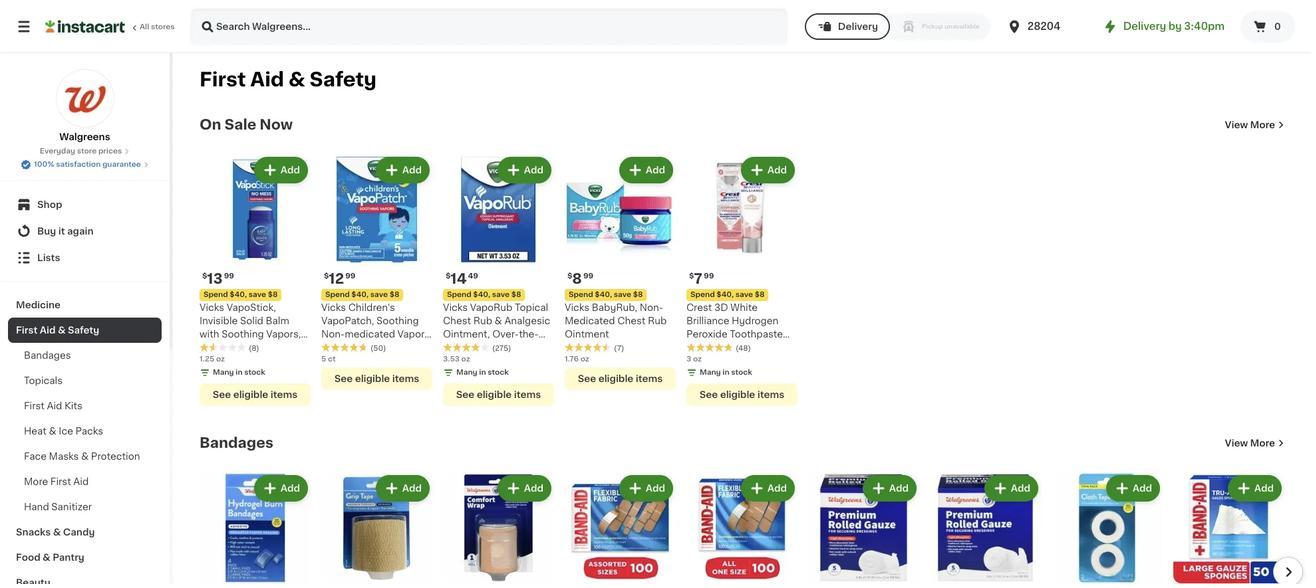 Task type: describe. For each thing, give the bounding box(es) containing it.
lists link
[[8, 245, 162, 271]]

(275)
[[492, 345, 511, 353]]

oz for 8
[[581, 356, 589, 363]]

2 vertical spatial more
[[24, 478, 48, 487]]

& inside snacks & candy link
[[53, 528, 61, 538]]

view for on sale now
[[1225, 120, 1248, 130]]

oz for 13
[[216, 356, 225, 363]]

see eligible items button for 12
[[321, 368, 432, 391]]

view more for on sale now
[[1225, 120, 1276, 130]]

babyrub,
[[592, 303, 638, 313]]

rub inside vicks vaporub topical chest rub & analgesic ointment, over-the- counter medicine
[[474, 317, 492, 326]]

first up topicals
[[16, 326, 38, 335]]

delivery button
[[805, 13, 890, 40]]

vicks for 13
[[200, 303, 224, 313]]

sanitizer
[[51, 503, 92, 512]]

0
[[1275, 22, 1281, 31]]

medicated inside vicks babyrub, non- medicated chest rub ointment
[[565, 317, 615, 326]]

ointment,
[[443, 330, 490, 339]]

packs
[[76, 427, 103, 436]]

1.76 oz
[[565, 356, 589, 363]]

crest 3d white brilliance hydrogen peroxide toothpaste with fluoride
[[687, 303, 783, 353]]

spend for 14
[[447, 291, 472, 299]]

everyday
[[40, 148, 75, 155]]

1.25 oz
[[200, 356, 225, 363]]

items for 12
[[392, 375, 419, 384]]

aid up now
[[250, 70, 284, 89]]

save for 7
[[736, 291, 753, 299]]

$8 for 13
[[268, 291, 278, 299]]

ct
[[328, 356, 336, 363]]

vicks babyrub, non- medicated chest rub ointment
[[565, 303, 667, 339]]

0 horizontal spatial first aid & safety
[[16, 326, 99, 335]]

hand
[[24, 503, 49, 512]]

1 vertical spatial bandages link
[[200, 436, 274, 452]]

more first aid link
[[8, 470, 162, 495]]

free
[[351, 343, 371, 353]]

$8 for 7
[[755, 291, 765, 299]]

eligible for 7
[[720, 391, 755, 400]]

& inside vicks vaporub topical chest rub & analgesic ointment, over-the- counter medicine
[[495, 317, 502, 326]]

spend $40, save $8 for 14
[[447, 291, 521, 299]]

face masks & protection link
[[8, 444, 162, 470]]

vicks for 12
[[321, 303, 346, 313]]

see eligible items for 14
[[456, 391, 541, 400]]

many in stock for 13
[[213, 369, 265, 377]]

many for 14
[[456, 369, 478, 377]]

product group containing 8
[[565, 154, 676, 391]]

& inside heat & ice packs "link"
[[49, 427, 56, 436]]

0 vertical spatial medicine
[[16, 301, 61, 310]]

14
[[451, 272, 467, 286]]

face
[[24, 452, 47, 462]]

spend $40, save $8 for 8
[[569, 291, 643, 299]]

ice
[[59, 427, 73, 436]]

see eligible items for 7
[[700, 391, 785, 400]]

ointment
[[565, 330, 609, 339]]

see for 12
[[335, 375, 353, 384]]

snacks & candy
[[16, 528, 95, 538]]

99 for 12
[[345, 273, 356, 280]]

& up now
[[289, 70, 305, 89]]

in for 7
[[723, 369, 730, 377]]

delivery for delivery by 3:40pm
[[1124, 21, 1167, 31]]

hand sanitizer
[[24, 503, 92, 512]]

12
[[329, 272, 344, 286]]

invisible
[[200, 317, 238, 326]]

by
[[1169, 21, 1182, 31]]

prices
[[98, 148, 122, 155]]

$ 12 99
[[324, 272, 356, 286]]

children's
[[348, 303, 395, 313]]

first up heat
[[24, 402, 45, 411]]

3:40pm
[[1185, 21, 1225, 31]]

on sale now link
[[200, 117, 293, 133]]

with inside crest 3d white brilliance hydrogen peroxide toothpaste with fluoride
[[687, 343, 706, 353]]

protection
[[91, 452, 140, 462]]

save for 12
[[370, 291, 388, 299]]

topicals link
[[8, 369, 162, 394]]

medicine inside vicks vaporub topical chest rub & analgesic ointment, over-the- counter medicine
[[484, 343, 527, 353]]

heat & ice packs
[[24, 427, 103, 436]]

buy it again link
[[8, 218, 162, 245]]

medicated inside vicks vapostick, invisible solid balm with soothing vapors, non-medicated
[[223, 343, 273, 353]]

view for bandages
[[1225, 439, 1248, 448]]

delivery by 3:40pm link
[[1102, 19, 1225, 35]]

walgreens logo image
[[56, 69, 114, 128]]

8
[[572, 272, 582, 286]]

aid down medicine link
[[40, 326, 56, 335]]

see eligible items button for 14
[[443, 384, 554, 407]]

99 for 7
[[704, 273, 714, 280]]

again
[[67, 227, 94, 236]]

(8)
[[249, 345, 259, 353]]

many for 7
[[700, 369, 721, 377]]

see for 8
[[578, 375, 596, 384]]

vicks for 8
[[565, 303, 590, 313]]

100% satisfaction guarantee button
[[21, 157, 149, 170]]

vapors, inside vicks vapostick, invisible solid balm with soothing vapors, non-medicated
[[266, 330, 301, 339]]

more for on sale now
[[1251, 120, 1276, 130]]

medicine link
[[8, 293, 162, 318]]

items for 8
[[636, 375, 663, 384]]

13
[[207, 272, 223, 286]]

7
[[694, 272, 703, 286]]

$ for 12
[[324, 273, 329, 280]]

(7)
[[614, 345, 624, 353]]

stores
[[151, 23, 175, 31]]

spend $40, save $8 for 13
[[204, 291, 278, 299]]

on
[[200, 118, 221, 132]]

non- inside vicks vapostick, invisible solid balm with soothing vapors, non-medicated
[[200, 343, 223, 353]]

$40, for 12
[[352, 291, 369, 299]]

view more link for bandages
[[1225, 437, 1285, 450]]

see for 13
[[213, 391, 231, 400]]

& inside "food & pantry" link
[[43, 554, 50, 563]]

toothpaste
[[730, 330, 783, 339]]

items for 7
[[758, 391, 785, 400]]

brilliance
[[687, 317, 730, 326]]

spend $40, save $8 for 12
[[325, 291, 400, 299]]

food
[[16, 554, 40, 563]]

see for 14
[[456, 391, 475, 400]]

stock for 14
[[488, 369, 509, 377]]

lists
[[37, 254, 60, 263]]

heat
[[24, 427, 47, 436]]

$8 for 12
[[390, 291, 400, 299]]

walgreens
[[59, 132, 110, 142]]

satisfaction
[[56, 161, 101, 168]]

99 for 13
[[224, 273, 234, 280]]

aid down face masks & protection on the bottom
[[73, 478, 89, 487]]

pantry
[[53, 554, 84, 563]]

stock for 13
[[244, 369, 265, 377]]

0 vertical spatial bandages link
[[8, 343, 162, 369]]

$ for 7
[[689, 273, 694, 280]]

items for 14
[[514, 391, 541, 400]]

delivery by 3:40pm
[[1124, 21, 1225, 31]]

delivery for delivery
[[838, 22, 878, 31]]

heat & ice packs link
[[8, 419, 162, 444]]

vapopatch,
[[321, 317, 374, 326]]

everyday store prices link
[[40, 146, 130, 157]]

spend for 13
[[204, 291, 228, 299]]

& inside face masks & protection link
[[81, 452, 89, 462]]

0 button
[[1241, 11, 1295, 43]]

candy
[[63, 528, 95, 538]]

food & pantry
[[16, 554, 84, 563]]

Search field
[[192, 9, 786, 44]]

$ 13 99
[[202, 272, 234, 286]]

topicals
[[24, 377, 63, 386]]

shop link
[[8, 192, 162, 218]]



Task type: vqa. For each thing, say whether or not it's contained in the screenshot.
calls
no



Task type: locate. For each thing, give the bounding box(es) containing it.
add
[[281, 166, 300, 175], [402, 166, 422, 175], [524, 166, 544, 175], [646, 166, 665, 175], [768, 166, 787, 175], [281, 484, 300, 494], [402, 484, 422, 494], [524, 484, 544, 494], [646, 484, 665, 494], [768, 484, 787, 494], [889, 484, 909, 494], [1011, 484, 1031, 494], [1133, 484, 1152, 494], [1255, 484, 1274, 494]]

99 right 13
[[224, 273, 234, 280]]

3 $40, from the left
[[473, 291, 490, 299]]

see eligible items button
[[321, 368, 432, 391], [565, 368, 676, 391], [200, 384, 311, 407], [443, 384, 554, 407], [687, 384, 798, 407]]

& left candy
[[53, 528, 61, 538]]

see eligible items button down (275)
[[443, 384, 554, 407]]

1 vertical spatial view more link
[[1225, 437, 1285, 450]]

2 vapors, from the left
[[398, 330, 432, 339]]

$ up crest
[[689, 273, 694, 280]]

rub inside vicks babyrub, non- medicated chest rub ointment
[[648, 317, 667, 326]]

4 spend $40, save $8 from the left
[[569, 291, 643, 299]]

1 rub from the left
[[474, 317, 492, 326]]

1 vicks from the left
[[200, 303, 224, 313]]

see down patch
[[335, 375, 353, 384]]

more for bandages
[[1251, 439, 1276, 448]]

eligible for 8
[[599, 375, 634, 384]]

0 horizontal spatial bandages
[[24, 351, 71, 361]]

1 vertical spatial first aid & safety
[[16, 326, 99, 335]]

many
[[213, 369, 234, 377], [456, 369, 478, 377], [700, 369, 721, 377]]

stock for 7
[[731, 369, 752, 377]]

0 horizontal spatial medicated
[[223, 343, 273, 353]]

vicks inside vicks vapostick, invisible solid balm with soothing vapors, non-medicated
[[200, 303, 224, 313]]

stock down (48)
[[731, 369, 752, 377]]

0 vertical spatial view more
[[1225, 120, 1276, 130]]

vapors, inside the vicks children's vapopatch, soothing non-medicated vapors, mess-free aroma patch
[[398, 330, 432, 339]]

$8 up topical
[[511, 291, 521, 299]]

non- up 1.25 oz
[[200, 343, 223, 353]]

save up babyrub, on the left of the page
[[614, 291, 631, 299]]

0 vertical spatial safety
[[310, 70, 377, 89]]

5 $ from the left
[[689, 273, 694, 280]]

$40, up babyrub, on the left of the page
[[595, 291, 612, 299]]

medicine down over-
[[484, 343, 527, 353]]

1 many in stock from the left
[[213, 369, 265, 377]]

eligible down (50)
[[355, 375, 390, 384]]

all stores link
[[45, 8, 176, 45]]

product group containing 14
[[443, 154, 554, 407]]

medicated up ointment
[[565, 317, 615, 326]]

$40, up 'vapostick,'
[[230, 291, 247, 299]]

1 view more link from the top
[[1225, 118, 1285, 132]]

balm
[[266, 317, 289, 326]]

items
[[392, 375, 419, 384], [636, 375, 663, 384], [271, 391, 298, 400], [514, 391, 541, 400], [758, 391, 785, 400]]

0 vertical spatial item carousel region
[[181, 149, 1285, 415]]

buy it again
[[37, 227, 94, 236]]

1 horizontal spatial bandages link
[[200, 436, 274, 452]]

28204
[[1028, 21, 1061, 31]]

5 $8 from the left
[[755, 291, 765, 299]]

5 ct
[[321, 356, 336, 363]]

3 save from the left
[[492, 291, 510, 299]]

spend down the 12
[[325, 291, 350, 299]]

soothing
[[377, 317, 419, 326], [222, 330, 264, 339]]

1 horizontal spatial rub
[[648, 317, 667, 326]]

bandages link
[[8, 343, 162, 369], [200, 436, 274, 452]]

oz for 14
[[462, 356, 470, 363]]

see for 7
[[700, 391, 718, 400]]

1 horizontal spatial with
[[687, 343, 706, 353]]

99 right 8
[[583, 273, 594, 280]]

1 horizontal spatial medicated
[[565, 317, 615, 326]]

2 $8 from the left
[[390, 291, 400, 299]]

see eligible items
[[335, 375, 419, 384], [578, 375, 663, 384], [213, 391, 298, 400], [456, 391, 541, 400], [700, 391, 785, 400]]

medicated down solid
[[223, 343, 273, 353]]

0 horizontal spatial many
[[213, 369, 234, 377]]

see eligible items button down (48)
[[687, 384, 798, 407]]

more first aid
[[24, 478, 89, 487]]

100% satisfaction guarantee
[[34, 161, 141, 168]]

$40, for 13
[[230, 291, 247, 299]]

$ inside $ 8 99
[[568, 273, 572, 280]]

$ inside the $ 7 99
[[689, 273, 694, 280]]

eligible for 12
[[355, 375, 390, 384]]

3 in from the left
[[723, 369, 730, 377]]

0 horizontal spatial stock
[[244, 369, 265, 377]]

1 horizontal spatial non-
[[321, 330, 345, 339]]

$8 up babyrub, on the left of the page
[[633, 291, 643, 299]]

2 $40, from the left
[[352, 291, 369, 299]]

1 horizontal spatial soothing
[[377, 317, 419, 326]]

4 $ from the left
[[568, 273, 572, 280]]

2 horizontal spatial in
[[723, 369, 730, 377]]

4 $40, from the left
[[595, 291, 612, 299]]

in for 13
[[236, 369, 243, 377]]

first aid kits
[[24, 402, 82, 411]]

5 save from the left
[[736, 291, 753, 299]]

$8 for 14
[[511, 291, 521, 299]]

1 vertical spatial with
[[687, 343, 706, 353]]

2 stock from the left
[[488, 369, 509, 377]]

with inside vicks vapostick, invisible solid balm with soothing vapors, non-medicated
[[200, 330, 219, 339]]

see eligible items for 8
[[578, 375, 663, 384]]

$40, up children's
[[352, 291, 369, 299]]

2 99 from the left
[[345, 273, 356, 280]]

item carousel region for on sale now
[[181, 149, 1285, 415]]

see eligible items for 13
[[213, 391, 298, 400]]

mess-
[[321, 343, 351, 353]]

1 vertical spatial item carousel region
[[181, 468, 1303, 585]]

more
[[1251, 120, 1276, 130], [1251, 439, 1276, 448], [24, 478, 48, 487]]

$ inside $ 12 99
[[324, 273, 329, 280]]

2 save from the left
[[370, 291, 388, 299]]

oz
[[216, 356, 225, 363], [462, 356, 470, 363], [581, 356, 589, 363], [693, 356, 702, 363]]

medicine down lists
[[16, 301, 61, 310]]

see eligible items down (8)
[[213, 391, 298, 400]]

non- up mess-
[[321, 330, 345, 339]]

it
[[58, 227, 65, 236]]

4 $8 from the left
[[633, 291, 643, 299]]

spend $40, save $8 up 'vapostick,'
[[204, 291, 278, 299]]

chest inside vicks babyrub, non- medicated chest rub ointment
[[618, 317, 646, 326]]

0 horizontal spatial vapors,
[[266, 330, 301, 339]]

spend $40, save $8 up babyrub, on the left of the page
[[569, 291, 643, 299]]

over-
[[493, 330, 519, 339]]

$ up vapopatch,
[[324, 273, 329, 280]]

1.25
[[200, 356, 214, 363]]

soothing inside the vicks children's vapopatch, soothing non-medicated vapors, mess-free aroma patch
[[377, 317, 419, 326]]

many in stock for 14
[[456, 369, 509, 377]]

1 oz from the left
[[216, 356, 225, 363]]

0 vertical spatial non-
[[640, 303, 663, 313]]

sale
[[225, 118, 256, 132]]

food & pantry link
[[8, 546, 162, 571]]

spend for 8
[[569, 291, 593, 299]]

(50)
[[371, 345, 386, 353]]

& left the ice
[[49, 427, 56, 436]]

see eligible items button down (50)
[[321, 368, 432, 391]]

2 horizontal spatial many
[[700, 369, 721, 377]]

2 vertical spatial non-
[[200, 343, 223, 353]]

see eligible items button down (8)
[[200, 384, 311, 407]]

5 spend from the left
[[691, 291, 715, 299]]

spend for 7
[[691, 291, 715, 299]]

1 99 from the left
[[224, 273, 234, 280]]

in down the "counter"
[[479, 369, 486, 377]]

chest
[[443, 317, 471, 326], [618, 317, 646, 326]]

many down 1.25 oz
[[213, 369, 234, 377]]

3 oz
[[687, 356, 702, 363]]

non- inside the vicks children's vapopatch, soothing non-medicated vapors, mess-free aroma patch
[[321, 330, 345, 339]]

spend for 12
[[325, 291, 350, 299]]

2 many from the left
[[456, 369, 478, 377]]

kits
[[65, 402, 82, 411]]

see eligible items down (7)
[[578, 375, 663, 384]]

1 horizontal spatial medicine
[[484, 343, 527, 353]]

99 inside the $ 7 99
[[704, 273, 714, 280]]

0 horizontal spatial chest
[[443, 317, 471, 326]]

product group containing 7
[[687, 154, 798, 407]]

buy
[[37, 227, 56, 236]]

spend down the 14
[[447, 291, 472, 299]]

2 $ from the left
[[324, 273, 329, 280]]

99 inside $ 8 99
[[583, 273, 594, 280]]

1 horizontal spatial chest
[[618, 317, 646, 326]]

delivery inside button
[[838, 22, 878, 31]]

3 spend $40, save $8 from the left
[[447, 291, 521, 299]]

2 view from the top
[[1225, 439, 1248, 448]]

see eligible items down (275)
[[456, 391, 541, 400]]

safety inside first aid & safety link
[[68, 326, 99, 335]]

0 vertical spatial first aid & safety
[[200, 70, 377, 89]]

first aid & safety
[[200, 70, 377, 89], [16, 326, 99, 335]]

1 spend $40, save $8 from the left
[[204, 291, 278, 299]]

1 vertical spatial medicated
[[223, 343, 273, 353]]

99 for 8
[[583, 273, 594, 280]]

0 horizontal spatial with
[[200, 330, 219, 339]]

masks
[[49, 452, 79, 462]]

see down 3 oz
[[700, 391, 718, 400]]

many in stock
[[213, 369, 265, 377], [456, 369, 509, 377], [700, 369, 752, 377]]

many in stock down 3.53 oz
[[456, 369, 509, 377]]

0 horizontal spatial soothing
[[222, 330, 264, 339]]

medicated
[[565, 317, 615, 326], [223, 343, 273, 353]]

many down 3.53 oz
[[456, 369, 478, 377]]

spend $40, save $8 up 3d
[[691, 291, 765, 299]]

1 in from the left
[[236, 369, 243, 377]]

2 horizontal spatial stock
[[731, 369, 752, 377]]

1 vertical spatial view more
[[1225, 439, 1276, 448]]

snacks
[[16, 528, 51, 538]]

3d
[[715, 303, 728, 313]]

2 vicks from the left
[[321, 303, 346, 313]]

2 horizontal spatial many in stock
[[700, 369, 752, 377]]

$ inside $ 13 99
[[202, 273, 207, 280]]

$8 for 8
[[633, 291, 643, 299]]

view more for bandages
[[1225, 439, 1276, 448]]

0 horizontal spatial bandages link
[[8, 343, 162, 369]]

1 vertical spatial more
[[1251, 439, 1276, 448]]

first
[[200, 70, 246, 89], [16, 326, 38, 335], [24, 402, 45, 411], [50, 478, 71, 487]]

1 horizontal spatial delivery
[[1124, 21, 1167, 31]]

vicks inside vicks vaporub topical chest rub & analgesic ointment, over-the- counter medicine
[[443, 303, 468, 313]]

stock down (8)
[[244, 369, 265, 377]]

chest up "ointment,"
[[443, 317, 471, 326]]

see eligible items button down (7)
[[565, 368, 676, 391]]

1 vertical spatial view
[[1225, 439, 1248, 448]]

1 chest from the left
[[443, 317, 471, 326]]

eligible down (275)
[[477, 391, 512, 400]]

0 vertical spatial with
[[200, 330, 219, 339]]

item carousel region containing add
[[181, 468, 1303, 585]]

$40, for 8
[[595, 291, 612, 299]]

vicks for 14
[[443, 303, 468, 313]]

2 rub from the left
[[648, 317, 667, 326]]

item carousel region
[[181, 149, 1285, 415], [181, 468, 1303, 585]]

4 oz from the left
[[693, 356, 702, 363]]

100%
[[34, 161, 54, 168]]

0 horizontal spatial in
[[236, 369, 243, 377]]

view more link
[[1225, 118, 1285, 132], [1225, 437, 1285, 450]]

save up 'vaporub'
[[492, 291, 510, 299]]

0 horizontal spatial medicine
[[16, 301, 61, 310]]

oz down the "counter"
[[462, 356, 470, 363]]

vapostick,
[[227, 303, 276, 313]]

0 horizontal spatial safety
[[68, 326, 99, 335]]

1 vertical spatial non-
[[321, 330, 345, 339]]

vicks up "ointment,"
[[443, 303, 468, 313]]

save
[[249, 291, 266, 299], [370, 291, 388, 299], [492, 291, 510, 299], [614, 291, 631, 299], [736, 291, 753, 299]]

now
[[260, 118, 293, 132]]

item carousel region for bandages
[[181, 468, 1303, 585]]

vapors, up aroma
[[398, 330, 432, 339]]

first up the hand sanitizer
[[50, 478, 71, 487]]

3 spend from the left
[[447, 291, 472, 299]]

$ up ointment
[[568, 273, 572, 280]]

many in stock for 7
[[700, 369, 752, 377]]

5 spend $40, save $8 from the left
[[691, 291, 765, 299]]

1 horizontal spatial stock
[[488, 369, 509, 377]]

1 horizontal spatial first aid & safety
[[200, 70, 377, 89]]

1 vapors, from the left
[[266, 330, 301, 339]]

$8 up children's
[[390, 291, 400, 299]]

white
[[731, 303, 758, 313]]

patch
[[321, 357, 348, 366]]

save up 'vapostick,'
[[249, 291, 266, 299]]

1 item carousel region from the top
[[181, 149, 1285, 415]]

4 99 from the left
[[704, 273, 714, 280]]

view more link for on sale now
[[1225, 118, 1285, 132]]

3 oz from the left
[[581, 356, 589, 363]]

vicks vapostick, invisible solid balm with soothing vapors, non-medicated
[[200, 303, 301, 353]]

many in stock down fluoride at the bottom
[[700, 369, 752, 377]]

many down 3 oz
[[700, 369, 721, 377]]

$8 up the white
[[755, 291, 765, 299]]

99 inside $ 12 99
[[345, 273, 356, 280]]

(48)
[[736, 345, 751, 353]]

see eligible items down (50)
[[335, 375, 419, 384]]

first aid kits link
[[8, 394, 162, 419]]

0 vertical spatial view
[[1225, 120, 1248, 130]]

2 chest from the left
[[618, 317, 646, 326]]

see down 1.76 oz
[[578, 375, 596, 384]]

everyday store prices
[[40, 148, 122, 155]]

see eligible items for 12
[[335, 375, 419, 384]]

1 horizontal spatial many in stock
[[456, 369, 509, 377]]

& down medicine link
[[58, 326, 66, 335]]

1 many from the left
[[213, 369, 234, 377]]

1 horizontal spatial many
[[456, 369, 478, 377]]

oz right the 1.25 on the left bottom
[[216, 356, 225, 363]]

$ 14 49
[[446, 272, 478, 286]]

$ for 14
[[446, 273, 451, 280]]

save for 8
[[614, 291, 631, 299]]

oz right 3
[[693, 356, 702, 363]]

1 spend from the left
[[204, 291, 228, 299]]

with up 3 oz
[[687, 343, 706, 353]]

1 vertical spatial soothing
[[222, 330, 264, 339]]

in
[[236, 369, 243, 377], [479, 369, 486, 377], [723, 369, 730, 377]]

None search field
[[190, 8, 788, 45]]

3 vicks from the left
[[443, 303, 468, 313]]

$40, for 7
[[717, 291, 734, 299]]

3 $ from the left
[[446, 273, 451, 280]]

$ inside $ 14 49
[[446, 273, 451, 280]]

1 horizontal spatial bandages
[[200, 436, 274, 450]]

$ for 13
[[202, 273, 207, 280]]

99 inside $ 13 99
[[224, 273, 234, 280]]

$ up invisible
[[202, 273, 207, 280]]

in down fluoride at the bottom
[[723, 369, 730, 377]]

& right masks
[[81, 452, 89, 462]]

in for 14
[[479, 369, 486, 377]]

eligible for 13
[[233, 391, 268, 400]]

1 horizontal spatial safety
[[310, 70, 377, 89]]

$40, up 'vaporub'
[[473, 291, 490, 299]]

non- right babyrub, on the left of the page
[[640, 303, 663, 313]]

product group containing 12
[[321, 154, 432, 391]]

vicks inside the vicks children's vapopatch, soothing non-medicated vapors, mess-free aroma patch
[[321, 303, 346, 313]]

1 vertical spatial medicine
[[484, 343, 527, 353]]

0 vertical spatial view more link
[[1225, 118, 1285, 132]]

see down 1.25 oz
[[213, 391, 231, 400]]

5
[[321, 356, 326, 363]]

save for 14
[[492, 291, 510, 299]]

1 $40, from the left
[[230, 291, 247, 299]]

chest inside vicks vaporub topical chest rub & analgesic ointment, over-the- counter medicine
[[443, 317, 471, 326]]

vapors, down balm
[[266, 330, 301, 339]]

2 many in stock from the left
[[456, 369, 509, 377]]

stock down (275)
[[488, 369, 509, 377]]

save up children's
[[370, 291, 388, 299]]

spend down 13
[[204, 291, 228, 299]]

4 spend from the left
[[569, 291, 593, 299]]

spend $40, save $8 up children's
[[325, 291, 400, 299]]

all
[[140, 23, 149, 31]]

chest down babyrub, on the left of the page
[[618, 317, 646, 326]]

2 oz from the left
[[462, 356, 470, 363]]

aid left kits
[[47, 402, 62, 411]]

first aid & safety up now
[[200, 70, 377, 89]]

the-
[[519, 330, 539, 339]]

0 horizontal spatial delivery
[[838, 22, 878, 31]]

oz for 7
[[693, 356, 702, 363]]

solid
[[240, 317, 263, 326]]

many for 13
[[213, 369, 234, 377]]

$ left 49
[[446, 273, 451, 280]]

1 stock from the left
[[244, 369, 265, 377]]

first up on
[[200, 70, 246, 89]]

1 $8 from the left
[[268, 291, 278, 299]]

rub
[[474, 317, 492, 326], [648, 317, 667, 326]]

0 vertical spatial bandages
[[24, 351, 71, 361]]

spend $40, save $8 up 'vaporub'
[[447, 291, 521, 299]]

medicated
[[345, 330, 395, 339]]

1.76
[[565, 356, 579, 363]]

soothing inside vicks vapostick, invisible solid balm with soothing vapors, non-medicated
[[222, 330, 264, 339]]

hydrogen
[[732, 317, 779, 326]]

vapors,
[[266, 330, 301, 339], [398, 330, 432, 339]]

counter
[[443, 343, 481, 353]]

hand sanitizer link
[[8, 495, 162, 520]]

non- inside vicks babyrub, non- medicated chest rub ointment
[[640, 303, 663, 313]]

3 stock from the left
[[731, 369, 752, 377]]

1 horizontal spatial in
[[479, 369, 486, 377]]

fluoride
[[709, 343, 747, 353]]

stock
[[244, 369, 265, 377], [488, 369, 509, 377], [731, 369, 752, 377]]

product group containing 13
[[200, 154, 311, 407]]

item carousel region containing 13
[[181, 149, 1285, 415]]

4 vicks from the left
[[565, 303, 590, 313]]

0 horizontal spatial non-
[[200, 343, 223, 353]]

5 $40, from the left
[[717, 291, 734, 299]]

vicks inside vicks babyrub, non- medicated chest rub ointment
[[565, 303, 590, 313]]

0 horizontal spatial rub
[[474, 317, 492, 326]]

items for 13
[[271, 391, 298, 400]]

49
[[468, 273, 478, 280]]

store
[[77, 148, 97, 155]]

vicks up vapopatch,
[[321, 303, 346, 313]]

see
[[335, 375, 353, 384], [578, 375, 596, 384], [213, 391, 231, 400], [456, 391, 475, 400], [700, 391, 718, 400]]

99 right 7
[[704, 273, 714, 280]]

$40, for 14
[[473, 291, 490, 299]]

see eligible items button for 13
[[200, 384, 311, 407]]

3 $8 from the left
[[511, 291, 521, 299]]

in down vicks vapostick, invisible solid balm with soothing vapors, non-medicated
[[236, 369, 243, 377]]

3
[[687, 356, 691, 363]]

2 item carousel region from the top
[[181, 468, 1303, 585]]

with down invisible
[[200, 330, 219, 339]]

0 vertical spatial soothing
[[377, 317, 419, 326]]

topical
[[515, 303, 548, 313]]

99 right the 12
[[345, 273, 356, 280]]

1 vertical spatial bandages
[[200, 436, 274, 450]]

2 view more link from the top
[[1225, 437, 1285, 450]]

spend up crest
[[691, 291, 715, 299]]

0 vertical spatial medicated
[[565, 317, 615, 326]]

non-
[[640, 303, 663, 313], [321, 330, 345, 339], [200, 343, 223, 353]]

spend down $ 8 99
[[569, 291, 593, 299]]

2 view more from the top
[[1225, 439, 1276, 448]]

$ for 8
[[568, 273, 572, 280]]

3 many in stock from the left
[[700, 369, 752, 377]]

eligible down (48)
[[720, 391, 755, 400]]

spend $40, save $8
[[204, 291, 278, 299], [325, 291, 400, 299], [447, 291, 521, 299], [569, 291, 643, 299], [691, 291, 765, 299]]

2 horizontal spatial non-
[[640, 303, 663, 313]]

2 in from the left
[[479, 369, 486, 377]]

snacks & candy link
[[8, 520, 162, 546]]

1 save from the left
[[249, 291, 266, 299]]

& inside first aid & safety link
[[58, 326, 66, 335]]

many in stock down (8)
[[213, 369, 265, 377]]

eligible
[[355, 375, 390, 384], [599, 375, 634, 384], [233, 391, 268, 400], [477, 391, 512, 400], [720, 391, 755, 400]]

$40,
[[230, 291, 247, 299], [352, 291, 369, 299], [473, 291, 490, 299], [595, 291, 612, 299], [717, 291, 734, 299]]

see eligible items button for 7
[[687, 384, 798, 407]]

product group
[[200, 154, 311, 407], [321, 154, 432, 391], [443, 154, 554, 407], [565, 154, 676, 391], [687, 154, 798, 407], [200, 473, 311, 585], [321, 473, 432, 585], [443, 473, 554, 585], [565, 473, 676, 585], [687, 473, 798, 585], [808, 473, 920, 585], [930, 473, 1041, 585], [1052, 473, 1163, 585], [1174, 473, 1285, 585]]

first aid & safety down medicine link
[[16, 326, 99, 335]]

1 view from the top
[[1225, 120, 1248, 130]]

1 vertical spatial safety
[[68, 326, 99, 335]]

3 99 from the left
[[583, 273, 594, 280]]

3 many from the left
[[700, 369, 721, 377]]

$8 up 'vapostick,'
[[268, 291, 278, 299]]

& down 'vaporub'
[[495, 317, 502, 326]]

soothing down solid
[[222, 330, 264, 339]]

$8
[[268, 291, 278, 299], [390, 291, 400, 299], [511, 291, 521, 299], [633, 291, 643, 299], [755, 291, 765, 299]]

spend $40, save $8 for 7
[[691, 291, 765, 299]]

save for 13
[[249, 291, 266, 299]]

eligible down (7)
[[599, 375, 634, 384]]

4 save from the left
[[614, 291, 631, 299]]

1 horizontal spatial vapors,
[[398, 330, 432, 339]]

2 spend from the left
[[325, 291, 350, 299]]

shop
[[37, 200, 62, 210]]

crest
[[687, 303, 712, 313]]

aroma
[[374, 343, 404, 353]]

oz right 1.76 at the bottom left of the page
[[581, 356, 589, 363]]

see eligible items button for 8
[[565, 368, 676, 391]]

& right food
[[43, 554, 50, 563]]

soothing up aroma
[[377, 317, 419, 326]]

service type group
[[805, 13, 991, 40]]

eligible for 14
[[477, 391, 512, 400]]

1 view more from the top
[[1225, 120, 1276, 130]]

1 $ from the left
[[202, 273, 207, 280]]

instacart logo image
[[45, 19, 125, 35]]

0 vertical spatial more
[[1251, 120, 1276, 130]]

vicks up invisible
[[200, 303, 224, 313]]

0 horizontal spatial many in stock
[[213, 369, 265, 377]]

2 spend $40, save $8 from the left
[[325, 291, 400, 299]]

99
[[224, 273, 234, 280], [345, 273, 356, 280], [583, 273, 594, 280], [704, 273, 714, 280]]



